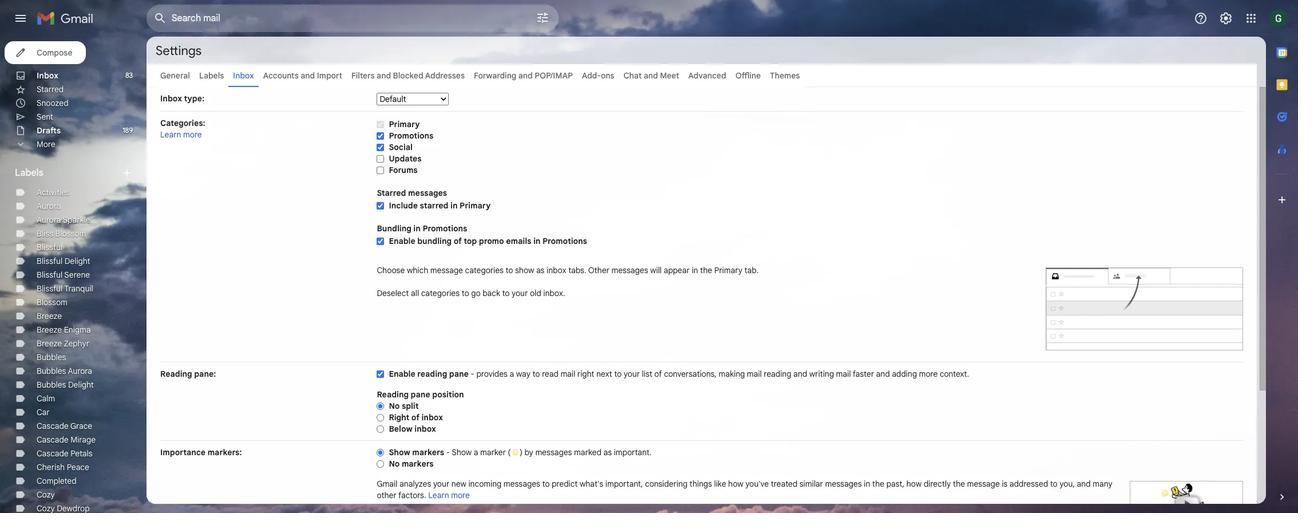 Task type: locate. For each thing, give the bounding box(es) containing it.
1 enable from the top
[[389, 236, 416, 246]]

inbox link right labels 'link'
[[233, 70, 254, 81]]

learn down analyzes at the left bottom of page
[[428, 490, 449, 500]]

2 blissful from the top
[[37, 256, 63, 266]]

0 horizontal spatial show
[[389, 447, 410, 458]]

breeze for breeze zephyr
[[37, 338, 62, 349]]

bubbles for delight
[[37, 380, 66, 390]]

to right back at the bottom left
[[502, 288, 510, 298]]

bubbles for aurora
[[37, 366, 66, 376]]

0 vertical spatial -
[[471, 369, 475, 379]]

mail left faster
[[836, 369, 851, 379]]

inbox right labels 'link'
[[233, 70, 254, 81]]

aurora
[[37, 201, 61, 211], [37, 215, 61, 225], [68, 366, 92, 376]]

context.
[[940, 369, 970, 379]]

blissful up blossom link
[[37, 283, 63, 294]]

1 breeze from the top
[[37, 311, 62, 321]]

next
[[597, 369, 612, 379]]

Promotions checkbox
[[377, 132, 384, 140]]

labels
[[199, 70, 224, 81], [15, 167, 43, 179]]

breeze up the bubbles link
[[37, 338, 62, 349]]

3 cascade from the top
[[37, 448, 69, 459]]

Enable bundling of top promo emails in Promotions checkbox
[[377, 237, 384, 246]]

starred inside labels navigation
[[37, 84, 64, 94]]

learn
[[160, 129, 181, 140], [428, 490, 449, 500]]

0 vertical spatial enable
[[389, 236, 416, 246]]

0 horizontal spatial reading
[[418, 369, 447, 379]]

2 horizontal spatial your
[[624, 369, 640, 379]]

activities link
[[37, 187, 70, 198]]

provides
[[477, 369, 508, 379]]

blossom
[[55, 228, 86, 239], [37, 297, 67, 307]]

2 enable from the top
[[389, 369, 416, 379]]

right
[[578, 369, 595, 379]]

the left past,
[[873, 479, 885, 489]]

and right faster
[[877, 369, 890, 379]]

and right chat
[[644, 70, 658, 81]]

the right directly
[[953, 479, 965, 489]]

starred for starred messages
[[377, 188, 406, 198]]

markers up no markers
[[412, 447, 444, 458]]

promotions up bundling
[[423, 223, 467, 234]]

0 horizontal spatial labels
[[15, 167, 43, 179]]

primary up top
[[460, 200, 491, 211]]

no right no markers option
[[389, 459, 400, 469]]

new
[[452, 479, 467, 489]]

and right you,
[[1077, 479, 1091, 489]]

markers for show
[[412, 447, 444, 458]]

breeze down breeze link
[[37, 325, 62, 335]]

primary up "social"
[[389, 119, 420, 129]]

reading
[[418, 369, 447, 379], [764, 369, 792, 379]]

bubbles link
[[37, 352, 66, 362]]

1 horizontal spatial message
[[968, 479, 1000, 489]]

delight
[[65, 256, 90, 266], [68, 380, 94, 390]]

1 horizontal spatial inbox link
[[233, 70, 254, 81]]

0 horizontal spatial inbox link
[[37, 70, 58, 81]]

a left the way
[[510, 369, 514, 379]]

directly
[[924, 479, 951, 489]]

mirage
[[71, 435, 96, 445]]

0 vertical spatial bubbles
[[37, 352, 66, 362]]

meet
[[660, 70, 679, 81]]

below
[[389, 424, 413, 434]]

inbox
[[547, 265, 567, 275], [422, 412, 443, 423], [415, 424, 436, 434]]

snoozed link
[[37, 98, 69, 108]]

inbox left type:
[[160, 93, 182, 104]]

markers
[[412, 447, 444, 458], [402, 459, 434, 469]]

of up below inbox
[[412, 412, 420, 423]]

starred up snoozed
[[37, 84, 64, 94]]

1 horizontal spatial reading
[[764, 369, 792, 379]]

will
[[651, 265, 662, 275]]

blissful for blissful tranquil
[[37, 283, 63, 294]]

0 vertical spatial breeze
[[37, 311, 62, 321]]

1 vertical spatial -
[[446, 447, 450, 458]]

breeze down blossom link
[[37, 311, 62, 321]]

1 vertical spatial cascade
[[37, 435, 69, 445]]

drafts
[[37, 125, 61, 136]]

cascade
[[37, 421, 69, 431], [37, 435, 69, 445], [37, 448, 69, 459]]

1 reading from the left
[[418, 369, 447, 379]]

aurora down aurora link
[[37, 215, 61, 225]]

1 vertical spatial breeze
[[37, 325, 62, 335]]

blissful down blissful 'link'
[[37, 256, 63, 266]]

mail right the read
[[561, 369, 576, 379]]

message inside gmail analyzes your new incoming messages to predict what's important, considering things like how you've treated similar messages in the past, how directly the message is addressed to you, and many other factors.
[[968, 479, 1000, 489]]

include
[[389, 200, 418, 211]]

2 bubbles from the top
[[37, 366, 66, 376]]

0 horizontal spatial starred
[[37, 84, 64, 94]]

cherish
[[37, 462, 65, 472]]

pane up position
[[449, 369, 469, 379]]

Search mail text field
[[172, 13, 504, 24]]

4 blissful from the top
[[37, 283, 63, 294]]

0 horizontal spatial learn
[[160, 129, 181, 140]]

0 horizontal spatial as
[[536, 265, 545, 275]]

1 vertical spatial bubbles
[[37, 366, 66, 376]]

delight for blissful delight
[[65, 256, 90, 266]]

2 vertical spatial your
[[433, 479, 450, 489]]

blissful delight
[[37, 256, 90, 266]]

2 horizontal spatial more
[[919, 369, 938, 379]]

0 vertical spatial of
[[454, 236, 462, 246]]

show up no markers
[[389, 447, 410, 458]]

more down categories:
[[183, 129, 202, 140]]

as right marked
[[604, 447, 612, 458]]

2 horizontal spatial mail
[[836, 369, 851, 379]]

sent link
[[37, 112, 53, 122]]

1 vertical spatial a
[[474, 447, 478, 458]]

1 vertical spatial delight
[[68, 380, 94, 390]]

the right 'appear'
[[700, 265, 713, 275]]

bundling in promotions
[[377, 223, 467, 234]]

more down "new" in the left bottom of the page
[[451, 490, 470, 500]]

1 horizontal spatial mail
[[747, 369, 762, 379]]

categories up back at the bottom left
[[465, 265, 504, 275]]

themes
[[770, 70, 800, 81]]

inbox up starred link
[[37, 70, 58, 81]]

0 vertical spatial no
[[389, 401, 400, 411]]

settings image
[[1220, 11, 1233, 25]]

reading left 'pane:'
[[160, 369, 192, 379]]

how right past,
[[907, 479, 922, 489]]

bundling
[[418, 236, 452, 246]]

0 horizontal spatial message
[[430, 265, 463, 275]]

aurora sparkle
[[37, 215, 90, 225]]

blossom down sparkle on the left of the page
[[55, 228, 86, 239]]

split
[[402, 401, 419, 411]]

learn more link down categories:
[[160, 129, 202, 140]]

chat and meet
[[624, 70, 679, 81]]

and left writing
[[794, 369, 808, 379]]

promo
[[479, 236, 504, 246]]

1 vertical spatial as
[[604, 447, 612, 458]]

2 vertical spatial cascade
[[37, 448, 69, 459]]

delight up serene
[[65, 256, 90, 266]]

0 vertical spatial labels
[[199, 70, 224, 81]]

0 horizontal spatial reading
[[160, 369, 192, 379]]

aurora up bubbles delight
[[68, 366, 92, 376]]

reading for reading pane position
[[377, 389, 409, 400]]

tab list
[[1267, 37, 1299, 472]]

starred
[[420, 200, 449, 211]]

inbox up below inbox
[[422, 412, 443, 423]]

Right of inbox radio
[[377, 413, 384, 422]]

things
[[690, 479, 712, 489]]

0 vertical spatial learn more link
[[160, 129, 202, 140]]

and
[[301, 70, 315, 81], [377, 70, 391, 81], [519, 70, 533, 81], [644, 70, 658, 81], [794, 369, 808, 379], [877, 369, 890, 379], [1077, 479, 1091, 489]]

activities
[[37, 187, 70, 198]]

labels up activities link
[[15, 167, 43, 179]]

0 horizontal spatial inbox
[[37, 70, 58, 81]]

1 horizontal spatial -
[[471, 369, 475, 379]]

1 horizontal spatial categories
[[465, 265, 504, 275]]

3 bubbles from the top
[[37, 380, 66, 390]]

1 horizontal spatial starred
[[377, 188, 406, 198]]

1 horizontal spatial labels
[[199, 70, 224, 81]]

inbox link up starred link
[[37, 70, 58, 81]]

1 blissful from the top
[[37, 242, 63, 253]]

settings
[[156, 43, 202, 58]]

inbox inside labels navigation
[[37, 70, 58, 81]]

reading up reading pane position
[[418, 369, 447, 379]]

a
[[510, 369, 514, 379], [474, 447, 478, 458]]

1 horizontal spatial primary
[[460, 200, 491, 211]]

0 vertical spatial starred
[[37, 84, 64, 94]]

emails
[[506, 236, 532, 246]]

general link
[[160, 70, 190, 81]]

as right the show
[[536, 265, 545, 275]]

your left old
[[512, 288, 528, 298]]

2 how from the left
[[907, 479, 922, 489]]

None radio
[[377, 448, 384, 457]]

gmail image
[[37, 7, 99, 30]]

in right emails
[[534, 236, 541, 246]]

and inside gmail analyzes your new incoming messages to predict what's important, considering things like how you've treated similar messages in the past, how directly the message is addressed to you, and many other factors.
[[1077, 479, 1091, 489]]

bliss
[[37, 228, 53, 239]]

None search field
[[147, 5, 559, 32]]

car
[[37, 407, 50, 417]]

inbox left tabs.
[[547, 265, 567, 275]]

analyzes
[[400, 479, 431, 489]]

in inside gmail analyzes your new incoming messages to predict what's important, considering things like how you've treated similar messages in the past, how directly the message is addressed to you, and many other factors.
[[864, 479, 871, 489]]

and left import
[[301, 70, 315, 81]]

show left the marker
[[452, 447, 472, 458]]

bubbles up calm link
[[37, 380, 66, 390]]

inbox down right of inbox
[[415, 424, 436, 434]]

similar
[[800, 479, 823, 489]]

type:
[[184, 93, 204, 104]]

0 vertical spatial reading
[[160, 369, 192, 379]]

1 horizontal spatial the
[[873, 479, 885, 489]]

addressed
[[1010, 479, 1049, 489]]

1 vertical spatial blossom
[[37, 297, 67, 307]]

your left list
[[624, 369, 640, 379]]

0 horizontal spatial how
[[729, 479, 744, 489]]

mail right making
[[747, 369, 762, 379]]

1 vertical spatial more
[[919, 369, 938, 379]]

2 reading from the left
[[764, 369, 792, 379]]

1 how from the left
[[729, 479, 744, 489]]

other
[[377, 490, 397, 500]]

compose
[[37, 48, 72, 58]]

breeze for breeze enigma
[[37, 325, 62, 335]]

in right 'appear'
[[692, 265, 698, 275]]

learn down categories:
[[160, 129, 181, 140]]

1 vertical spatial labels
[[15, 167, 43, 179]]

1 vertical spatial starred
[[377, 188, 406, 198]]

0 horizontal spatial categories
[[421, 288, 460, 298]]

promotions up choose which message categories to show as inbox tabs. other messages will appear in the primary tab.
[[543, 236, 587, 246]]

important.
[[614, 447, 652, 458]]

1 vertical spatial message
[[968, 479, 1000, 489]]

1 vertical spatial learn more link
[[428, 490, 470, 500]]

1 horizontal spatial learn more link
[[428, 490, 470, 500]]

2 breeze from the top
[[37, 325, 62, 335]]

primary left tab.
[[715, 265, 743, 275]]

breeze for breeze link
[[37, 311, 62, 321]]

show
[[389, 447, 410, 458], [452, 447, 472, 458]]

reading up no split
[[377, 389, 409, 400]]

a left the marker
[[474, 447, 478, 458]]

0 vertical spatial promotions
[[389, 131, 434, 141]]

1 vertical spatial enable
[[389, 369, 416, 379]]

- up learn more
[[446, 447, 450, 458]]

0 horizontal spatial learn more link
[[160, 129, 202, 140]]

your up learn more
[[433, 479, 450, 489]]

breeze zephyr link
[[37, 338, 89, 349]]

1 vertical spatial markers
[[402, 459, 434, 469]]

0 horizontal spatial a
[[474, 447, 478, 458]]

1 inbox link from the left
[[37, 70, 58, 81]]

in left past,
[[864, 479, 871, 489]]

labels heading
[[15, 167, 121, 179]]

bubbles aurora
[[37, 366, 92, 376]]

messages down )
[[504, 479, 540, 489]]

messages up starred
[[408, 188, 447, 198]]

predict
[[552, 479, 578, 489]]

peace
[[67, 462, 89, 472]]

list
[[642, 369, 653, 379]]

reading left writing
[[764, 369, 792, 379]]

aurora sparkle link
[[37, 215, 90, 225]]

more right adding
[[919, 369, 938, 379]]

1 vertical spatial no
[[389, 459, 400, 469]]

pane
[[449, 369, 469, 379], [411, 389, 430, 400]]

message right which
[[430, 265, 463, 275]]

0 horizontal spatial primary
[[389, 119, 420, 129]]

1 no from the top
[[389, 401, 400, 411]]

enable reading pane - provides a way to read mail right next to your list of conversations, making mail reading and writing mail faster and adding more context.
[[389, 369, 970, 379]]

0 horizontal spatial -
[[446, 447, 450, 458]]

bubbles down breeze zephyr
[[37, 352, 66, 362]]

to left predict
[[543, 479, 550, 489]]

1 horizontal spatial inbox
[[160, 93, 182, 104]]

blissful for blissful serene
[[37, 270, 63, 280]]

enable
[[389, 236, 416, 246], [389, 369, 416, 379]]

breeze zephyr
[[37, 338, 89, 349]]

3 breeze from the top
[[37, 338, 62, 349]]

2 no from the top
[[389, 459, 400, 469]]

No split radio
[[377, 402, 384, 410]]

cascade down car link
[[37, 421, 69, 431]]

completed
[[37, 476, 76, 486]]

None checkbox
[[377, 370, 384, 378]]

1 vertical spatial reading
[[377, 389, 409, 400]]

2 cascade from the top
[[37, 435, 69, 445]]

in
[[451, 200, 458, 211], [414, 223, 421, 234], [534, 236, 541, 246], [692, 265, 698, 275], [864, 479, 871, 489]]

delight down bubbles aurora link
[[68, 380, 94, 390]]

0 vertical spatial as
[[536, 265, 545, 275]]

0 vertical spatial cascade
[[37, 421, 69, 431]]

1 cascade from the top
[[37, 421, 69, 431]]

0 vertical spatial learn
[[160, 129, 181, 140]]

2 vertical spatial of
[[412, 412, 420, 423]]

1 horizontal spatial as
[[604, 447, 612, 458]]

cascade grace link
[[37, 421, 92, 431]]

1 horizontal spatial more
[[451, 490, 470, 500]]

3 blissful from the top
[[37, 270, 63, 280]]

to left the show
[[506, 265, 513, 275]]

1 vertical spatial learn
[[428, 490, 449, 500]]

0 horizontal spatial your
[[433, 479, 450, 489]]

of right list
[[655, 369, 662, 379]]

cascade mirage link
[[37, 435, 96, 445]]

1 mail from the left
[[561, 369, 576, 379]]

1 vertical spatial aurora
[[37, 215, 61, 225]]

0 vertical spatial markers
[[412, 447, 444, 458]]

blissful
[[37, 242, 63, 253], [37, 256, 63, 266], [37, 270, 63, 280], [37, 283, 63, 294]]

bubbles down the bubbles link
[[37, 366, 66, 376]]

calm
[[37, 393, 55, 404]]

cascade up cherish
[[37, 448, 69, 459]]

to
[[506, 265, 513, 275], [462, 288, 469, 298], [502, 288, 510, 298], [533, 369, 540, 379], [614, 369, 622, 379], [543, 479, 550, 489], [1051, 479, 1058, 489]]

faster
[[853, 369, 874, 379]]

0 vertical spatial aurora
[[37, 201, 61, 211]]

- left provides
[[471, 369, 475, 379]]

your
[[512, 288, 528, 298], [624, 369, 640, 379], [433, 479, 450, 489]]

reading for reading pane:
[[160, 369, 192, 379]]

2 show from the left
[[452, 447, 472, 458]]

cascade petals link
[[37, 448, 93, 459]]

blissful down bliss
[[37, 242, 63, 253]]

labels inside navigation
[[15, 167, 43, 179]]

cascade down cascade grace
[[37, 435, 69, 445]]

enable up reading pane position
[[389, 369, 416, 379]]

1 horizontal spatial reading
[[377, 389, 409, 400]]

you,
[[1060, 479, 1075, 489]]

2 vertical spatial breeze
[[37, 338, 62, 349]]

0 vertical spatial your
[[512, 288, 528, 298]]

of left top
[[454, 236, 462, 246]]

1 vertical spatial pane
[[411, 389, 430, 400]]

Below inbox radio
[[377, 425, 384, 433]]

your inside gmail analyzes your new incoming messages to predict what's important, considering things like how you've treated similar messages in the past, how directly the message is addressed to you, and many other factors.
[[433, 479, 450, 489]]

learn more link down "new" in the left bottom of the page
[[428, 490, 470, 500]]

0 vertical spatial categories
[[465, 265, 504, 275]]

enable down 'bundling' at the left top of page
[[389, 236, 416, 246]]

labels for labels 'link'
[[199, 70, 224, 81]]

1 horizontal spatial show
[[452, 447, 472, 458]]

add-ons
[[582, 70, 615, 81]]

1 horizontal spatial your
[[512, 288, 528, 298]]

2 horizontal spatial primary
[[715, 265, 743, 275]]

blissful down blissful delight
[[37, 270, 63, 280]]

promotions up "social"
[[389, 131, 434, 141]]

markers up analyzes at the left bottom of page
[[402, 459, 434, 469]]

categories right the 'all' at bottom
[[421, 288, 460, 298]]

2 vertical spatial more
[[451, 490, 470, 500]]

starred for starred link
[[37, 84, 64, 94]]

0 vertical spatial pane
[[449, 369, 469, 379]]

past,
[[887, 479, 905, 489]]

promotions
[[389, 131, 434, 141], [423, 223, 467, 234], [543, 236, 587, 246]]

message left is
[[968, 479, 1000, 489]]

1 horizontal spatial of
[[454, 236, 462, 246]]

adding
[[892, 369, 917, 379]]

incoming
[[469, 479, 502, 489]]

enable for enable bundling of top promo emails in promotions
[[389, 236, 416, 246]]



Task type: describe. For each thing, give the bounding box(es) containing it.
0 horizontal spatial the
[[700, 265, 713, 275]]

markers for no
[[402, 459, 434, 469]]

more inside the categories: learn more
[[183, 129, 202, 140]]

learn more
[[428, 490, 470, 500]]

aurora link
[[37, 201, 61, 211]]

advanced
[[689, 70, 727, 81]]

2 horizontal spatial of
[[655, 369, 662, 379]]

blossom link
[[37, 297, 67, 307]]

2 horizontal spatial the
[[953, 479, 965, 489]]

cascade for cascade grace
[[37, 421, 69, 431]]

bundling
[[377, 223, 412, 234]]

blocked
[[393, 70, 424, 81]]

1 vertical spatial your
[[624, 369, 640, 379]]

top
[[464, 236, 477, 246]]

importance
[[160, 447, 206, 458]]

pane:
[[194, 369, 216, 379]]

advanced link
[[689, 70, 727, 81]]

cozy
[[37, 490, 55, 500]]

0 horizontal spatial of
[[412, 412, 420, 423]]

0 vertical spatial primary
[[389, 119, 420, 129]]

blissful tranquil
[[37, 283, 93, 294]]

messages left will
[[612, 265, 648, 275]]

car link
[[37, 407, 50, 417]]

you've
[[746, 479, 769, 489]]

to right next
[[614, 369, 622, 379]]

No markers radio
[[377, 460, 384, 468]]

updates
[[389, 153, 422, 164]]

search mail image
[[150, 8, 171, 29]]

accounts and import link
[[263, 70, 342, 81]]

considering
[[645, 479, 688, 489]]

0 vertical spatial message
[[430, 265, 463, 275]]

1 vertical spatial categories
[[421, 288, 460, 298]]

grace
[[70, 421, 92, 431]]

by
[[525, 447, 534, 458]]

bliss blossom link
[[37, 228, 86, 239]]

2 vertical spatial promotions
[[543, 236, 587, 246]]

Updates checkbox
[[377, 154, 384, 163]]

petals
[[71, 448, 93, 459]]

breeze enigma link
[[37, 325, 91, 335]]

important,
[[606, 479, 643, 489]]

messages right similar
[[826, 479, 862, 489]]

in right starred
[[451, 200, 458, 211]]

forwarding and pop/imap link
[[474, 70, 573, 81]]

1 vertical spatial primary
[[460, 200, 491, 211]]

import
[[317, 70, 342, 81]]

what's
[[580, 479, 604, 489]]

forwarding and pop/imap
[[474, 70, 573, 81]]

tabs.
[[569, 265, 587, 275]]

link to an instructional video for priority inbox image
[[1130, 481, 1244, 513]]

0 horizontal spatial pane
[[411, 389, 430, 400]]

1 bubbles from the top
[[37, 352, 66, 362]]

importance markers:
[[160, 447, 242, 458]]

gmail analyzes your new incoming messages to predict what's important, considering things like how you've treated similar messages in the past, how directly the message is addressed to you, and many other factors.
[[377, 479, 1113, 500]]

1 horizontal spatial pane
[[449, 369, 469, 379]]

forwarding
[[474, 70, 517, 81]]

no for no split
[[389, 401, 400, 411]]

bubbles delight link
[[37, 380, 94, 390]]

old
[[530, 288, 541, 298]]

marked
[[574, 447, 602, 458]]

cascade for cascade petals
[[37, 448, 69, 459]]

cascade petals
[[37, 448, 93, 459]]

Include starred in Primary checkbox
[[377, 201, 384, 210]]

2 horizontal spatial inbox
[[233, 70, 254, 81]]

position
[[432, 389, 464, 400]]

conversations,
[[664, 369, 717, 379]]

tab.
[[745, 265, 759, 275]]

accounts
[[263, 70, 299, 81]]

1 show from the left
[[389, 447, 410, 458]]

enable for enable reading pane - provides a way to read mail right next to your list of conversations, making mail reading and writing mail faster and adding more context.
[[389, 369, 416, 379]]

blissful link
[[37, 242, 63, 253]]

1 vertical spatial inbox
[[422, 412, 443, 423]]

right of inbox
[[389, 412, 443, 423]]

general
[[160, 70, 190, 81]]

reading pane:
[[160, 369, 216, 379]]

more
[[37, 139, 55, 149]]

blissful for blissful 'link'
[[37, 242, 63, 253]]

which
[[407, 265, 428, 275]]

bliss blossom
[[37, 228, 86, 239]]

3 mail from the left
[[836, 369, 851, 379]]

0 vertical spatial blossom
[[55, 228, 86, 239]]

blissful serene
[[37, 270, 90, 280]]

and right filters
[[377, 70, 391, 81]]

treated
[[771, 479, 798, 489]]

deselect
[[377, 288, 409, 298]]

2 vertical spatial inbox
[[415, 424, 436, 434]]

factors.
[[399, 490, 426, 500]]

accounts and import
[[263, 70, 342, 81]]

messages right by
[[536, 447, 572, 458]]

to right the way
[[533, 369, 540, 379]]

go
[[471, 288, 481, 298]]

starred messages
[[377, 188, 447, 198]]

no split
[[389, 401, 419, 411]]

no markers
[[389, 459, 434, 469]]

support image
[[1194, 11, 1208, 25]]

labels for labels heading
[[15, 167, 43, 179]]

back
[[483, 288, 500, 298]]

writing
[[810, 369, 834, 379]]

2 mail from the left
[[747, 369, 762, 379]]

ons
[[601, 70, 615, 81]]

2 vertical spatial aurora
[[68, 366, 92, 376]]

and left pop/imap
[[519, 70, 533, 81]]

cozy link
[[37, 490, 55, 500]]

in up bundling
[[414, 223, 421, 234]]

cascade for cascade mirage
[[37, 435, 69, 445]]

all
[[411, 288, 419, 298]]

delight for bubbles delight
[[68, 380, 94, 390]]

blissful delight link
[[37, 256, 90, 266]]

pop/imap
[[535, 70, 573, 81]]

) by messages marked as important.
[[520, 447, 652, 458]]

cherish peace
[[37, 462, 89, 472]]

83
[[125, 71, 133, 80]]

2 inbox link from the left
[[233, 70, 254, 81]]

include starred in primary
[[389, 200, 491, 211]]

starred link
[[37, 84, 64, 94]]

aurora for aurora sparkle
[[37, 215, 61, 225]]

labels navigation
[[0, 37, 147, 513]]

main menu image
[[14, 11, 27, 25]]

0 vertical spatial inbox
[[547, 265, 567, 275]]

breeze link
[[37, 311, 62, 321]]

Primary checkbox
[[377, 120, 384, 129]]

blissful for blissful delight
[[37, 256, 63, 266]]

to left you,
[[1051, 479, 1058, 489]]

labels link
[[199, 70, 224, 81]]

enable bundling of top promo emails in promotions
[[389, 236, 587, 246]]

more button
[[0, 137, 137, 151]]

advanced search options image
[[531, 6, 554, 29]]

marker
[[480, 447, 506, 458]]

no for no markers
[[389, 459, 400, 469]]

learn inside the categories: learn more
[[160, 129, 181, 140]]

add-
[[582, 70, 601, 81]]

to left the go
[[462, 288, 469, 298]]

gmail
[[377, 479, 398, 489]]

1 horizontal spatial learn
[[428, 490, 449, 500]]

breeze enigma
[[37, 325, 91, 335]]

1 vertical spatial promotions
[[423, 223, 467, 234]]

show
[[515, 265, 534, 275]]

1 horizontal spatial a
[[510, 369, 514, 379]]

chat and meet link
[[624, 70, 679, 81]]

aurora for aurora link
[[37, 201, 61, 211]]

2 vertical spatial primary
[[715, 265, 743, 275]]

Forums checkbox
[[377, 166, 384, 175]]

filters
[[352, 70, 375, 81]]

cascade mirage
[[37, 435, 96, 445]]

Social checkbox
[[377, 143, 384, 152]]



Task type: vqa. For each thing, say whether or not it's contained in the screenshot.
the bottommost "Enable"
yes



